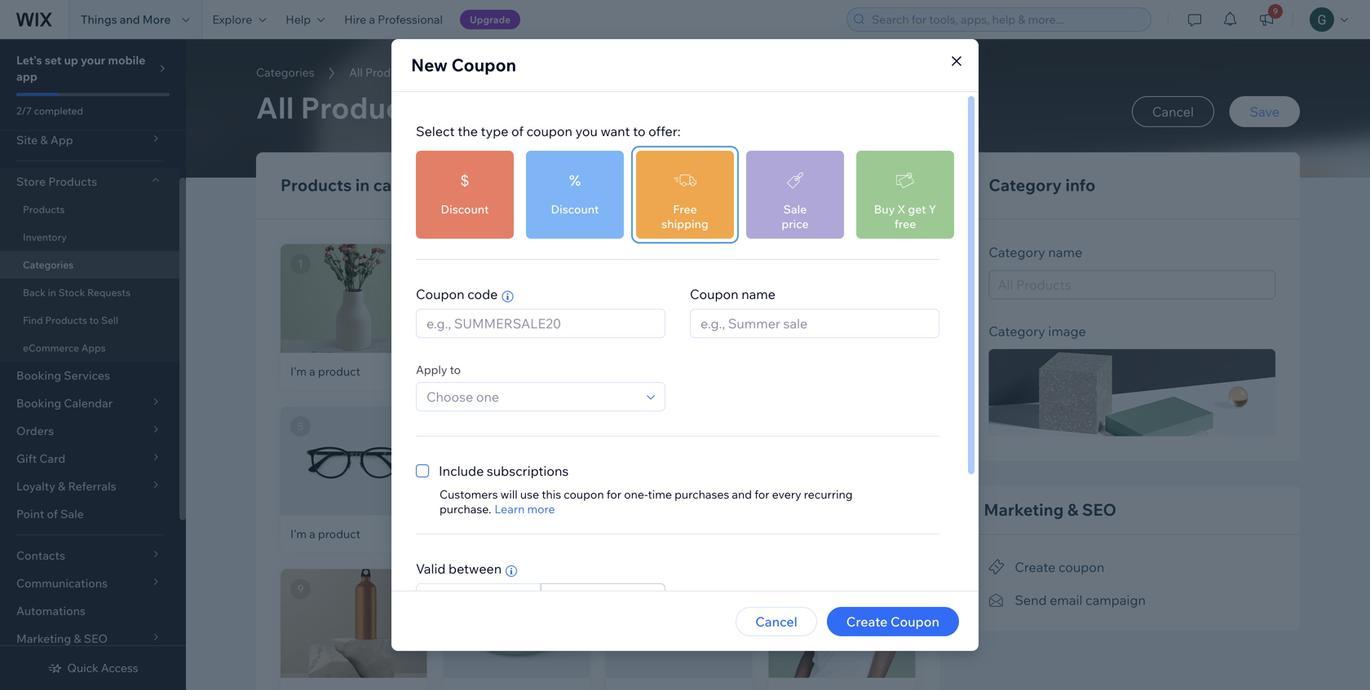 Task type: describe. For each thing, give the bounding box(es) containing it.
code
[[467, 286, 498, 303]]

you
[[575, 123, 598, 139]]

send email campaign
[[1015, 593, 1146, 609]]

1 vertical spatial shipping
[[662, 217, 708, 231]]

name for coupon name
[[741, 286, 776, 303]]

store
[[16, 175, 46, 189]]

automations
[[16, 604, 86, 619]]

things
[[81, 12, 117, 27]]

products inside popup button
[[48, 175, 97, 189]]

marketing
[[984, 500, 1064, 520]]

subscriptions
[[487, 463, 569, 480]]

$
[[461, 172, 469, 189]]

category for category image
[[989, 323, 1045, 340]]

promote coupon image
[[989, 560, 1005, 575]]

seo
[[1082, 500, 1116, 520]]

marketing & seo
[[984, 500, 1116, 520]]

create for create coupon
[[1015, 559, 1056, 576]]

2/7
[[16, 105, 32, 117]]

buy
[[874, 202, 895, 217]]

access
[[101, 661, 138, 676]]

customers will use this coupon for one-time purchases and for every recurring purchase.
[[440, 488, 853, 517]]

price
[[782, 217, 809, 231]]

the
[[458, 123, 478, 139]]

category
[[373, 175, 444, 195]]

name for category name
[[1048, 244, 1082, 261]]

learn
[[495, 502, 525, 517]]

app
[[16, 69, 37, 84]]

upgrade button
[[460, 10, 520, 29]]

create coupon button
[[827, 608, 959, 637]]

quick access
[[67, 661, 138, 676]]

free for customers
[[669, 107, 690, 121]]

create coupon button
[[989, 555, 1104, 579]]

valid
[[416, 561, 446, 577]]

categories inside sidebar element
[[23, 259, 74, 271]]

2/7 completed
[[16, 105, 83, 117]]

category for category info
[[989, 175, 1062, 195]]

free for x
[[894, 217, 916, 231]]

Search for tools, apps, help & more... field
[[867, 8, 1146, 31]]

2 for from the left
[[754, 488, 769, 502]]

1 horizontal spatial to
[[450, 363, 461, 377]]

every
[[772, 488, 801, 502]]

save
[[1250, 104, 1279, 120]]

&
[[1067, 500, 1078, 520]]

quick
[[67, 661, 98, 676]]

%
[[569, 171, 581, 190]]

help
[[286, 12, 311, 27]]

sale inside sale price
[[783, 202, 807, 217]]

more
[[527, 502, 555, 517]]

cancel inside all products form
[[1152, 104, 1194, 120]]

select the type of coupon you want to offer:
[[416, 123, 681, 139]]

hire
[[344, 12, 366, 27]]

date
[[814, 590, 842, 607]]

learn more
[[495, 502, 555, 517]]

categories link inside sidebar element
[[0, 251, 179, 279]]

category info
[[989, 175, 1095, 195]]

will
[[500, 488, 518, 502]]

coupon inside create coupon button
[[890, 614, 939, 630]]

point of sale link
[[0, 501, 179, 528]]

select
[[416, 123, 455, 139]]

promote newsletter image
[[989, 594, 1005, 608]]

sale price
[[782, 202, 809, 231]]

1 vertical spatial all products
[[256, 89, 429, 126]]

send
[[1015, 593, 1047, 609]]

offer.
[[684, 122, 711, 136]]

in for category
[[355, 175, 370, 195]]

create coupon
[[846, 614, 939, 630]]

categories inside all products form
[[256, 65, 314, 80]]

find products to sell link
[[0, 307, 179, 334]]

hire a professional link
[[334, 0, 453, 39]]

category for category name
[[989, 244, 1045, 261]]

Include subscriptions checkbox
[[416, 462, 569, 481]]

with
[[635, 107, 658, 121]]

0 vertical spatial cancel button
[[1132, 96, 1214, 127]]

create coupon
[[1015, 559, 1104, 576]]

buy x get y free
[[874, 202, 936, 231]]

get
[[908, 202, 926, 217]]

9
[[1273, 6, 1278, 16]]

Choose one field
[[422, 383, 642, 411]]

stock
[[58, 287, 85, 299]]

a inside hire a professional 'link'
[[369, 12, 375, 27]]

y
[[929, 202, 936, 217]]

offer:
[[648, 123, 681, 139]]

inventory link
[[0, 223, 179, 251]]

sidebar element
[[0, 39, 186, 691]]

things and more
[[81, 12, 171, 27]]

free
[[673, 202, 697, 217]]

customers
[[678, 92, 734, 106]]

point of sale
[[16, 507, 84, 522]]

this
[[542, 488, 561, 502]]

ecommerce apps link
[[0, 334, 179, 362]]

find products to sell
[[23, 314, 118, 327]]

more
[[143, 12, 171, 27]]

12
[[451, 175, 469, 195]]

point
[[16, 507, 44, 522]]

discount for %
[[551, 202, 599, 217]]

don't set an end date
[[713, 590, 842, 607]]

find
[[23, 314, 43, 327]]

valid between
[[416, 561, 502, 577]]

an
[[770, 590, 785, 607]]



Task type: vqa. For each thing, say whether or not it's contained in the screenshot.
middle to
yes



Task type: locate. For each thing, give the bounding box(es) containing it.
free down x
[[894, 217, 916, 231]]

0 horizontal spatial in
[[48, 287, 56, 299]]

free inside reward customers with a free shipping offer.
[[669, 107, 690, 121]]

categories link up back in stock requests
[[0, 251, 179, 279]]

learn more link
[[495, 502, 555, 517]]

free up offer:
[[669, 107, 690, 121]]

1 horizontal spatial categories
[[256, 65, 314, 80]]

products in category 12
[[281, 175, 469, 195]]

coupon up the send email campaign on the right of page
[[1058, 559, 1104, 576]]

1 vertical spatial of
[[47, 507, 58, 522]]

1 vertical spatial categories
[[23, 259, 74, 271]]

create inside all products form
[[1015, 559, 1056, 576]]

new coupon
[[411, 54, 516, 76]]

0 horizontal spatial for
[[606, 488, 621, 502]]

set left up
[[45, 53, 61, 67]]

2 category from the top
[[989, 244, 1045, 261]]

0 vertical spatial and
[[120, 12, 140, 27]]

0 vertical spatial categories link
[[248, 64, 323, 81]]

between
[[449, 561, 502, 577]]

0 horizontal spatial of
[[47, 507, 58, 522]]

in
[[355, 175, 370, 195], [48, 287, 56, 299]]

1 horizontal spatial and
[[732, 488, 752, 502]]

0 vertical spatial all products
[[349, 65, 414, 80]]

category image
[[989, 323, 1086, 340]]

one-
[[624, 488, 648, 502]]

booking services
[[16, 369, 110, 383]]

2 vertical spatial category
[[989, 323, 1045, 340]]

1 vertical spatial category
[[989, 244, 1045, 261]]

0 vertical spatial to
[[633, 123, 646, 139]]

automations link
[[0, 598, 179, 625]]

1 horizontal spatial free
[[894, 217, 916, 231]]

1 horizontal spatial create
[[1015, 559, 1056, 576]]

0 vertical spatial free
[[669, 107, 690, 121]]

professional
[[378, 12, 443, 27]]

requests
[[87, 287, 131, 299]]

customers
[[440, 488, 498, 502]]

0 horizontal spatial sale
[[60, 507, 84, 522]]

inventory
[[23, 231, 67, 243]]

category left info
[[989, 175, 1062, 195]]

1 discount from the left
[[441, 202, 489, 217]]

sale
[[783, 202, 807, 217], [60, 507, 84, 522]]

don't
[[713, 590, 746, 607]]

categories
[[256, 65, 314, 80], [23, 259, 74, 271]]

purchase.
[[440, 502, 491, 517]]

products
[[365, 65, 414, 80], [301, 89, 429, 126], [48, 175, 97, 189], [281, 175, 352, 195], [23, 203, 65, 216], [45, 314, 87, 327]]

1 category from the top
[[989, 175, 1062, 195]]

1 vertical spatial cancel
[[755, 614, 797, 630]]

name
[[1048, 244, 1082, 261], [741, 286, 776, 303]]

let's
[[16, 53, 42, 67]]

and inside customers will use this coupon for one-time purchases and for every recurring purchase.
[[732, 488, 752, 502]]

mobile
[[108, 53, 145, 67]]

apply
[[416, 363, 447, 377]]

reward customers with a free shipping offer.
[[635, 92, 734, 136]]

discount down %
[[551, 202, 599, 217]]

1 vertical spatial free
[[894, 217, 916, 231]]

shipping inside reward customers with a free shipping offer.
[[635, 122, 681, 136]]

in inside all products form
[[355, 175, 370, 195]]

and left "more" in the left top of the page
[[120, 12, 140, 27]]

upgrade
[[470, 13, 511, 26]]

of
[[511, 123, 524, 139], [47, 507, 58, 522]]

1 horizontal spatial in
[[355, 175, 370, 195]]

use
[[520, 488, 539, 502]]

image
[[1048, 323, 1086, 340]]

all products
[[349, 65, 414, 80], [256, 89, 429, 126]]

completed
[[34, 105, 83, 117]]

set left the an
[[748, 590, 767, 607]]

sell
[[101, 314, 118, 327]]

shipping down with
[[635, 122, 681, 136]]

reward
[[635, 92, 675, 106]]

e.g., SUMMERSALE20 field
[[422, 310, 660, 338]]

0 vertical spatial create
[[1015, 559, 1056, 576]]

2 vertical spatial to
[[450, 363, 461, 377]]

0 horizontal spatial to
[[89, 314, 99, 327]]

0 vertical spatial of
[[511, 123, 524, 139]]

categories down help
[[256, 65, 314, 80]]

for left one-
[[606, 488, 621, 502]]

1 vertical spatial create
[[846, 614, 888, 630]]

coupon code
[[416, 286, 498, 303]]

name down info
[[1048, 244, 1082, 261]]

0 vertical spatial shipping
[[635, 122, 681, 136]]

0 horizontal spatial discount
[[441, 202, 489, 217]]

to down with
[[633, 123, 646, 139]]

0 vertical spatial categories
[[256, 65, 314, 80]]

1 horizontal spatial discount
[[551, 202, 599, 217]]

categories down inventory
[[23, 259, 74, 271]]

products link
[[0, 196, 179, 223]]

create for create coupon
[[846, 614, 888, 630]]

set inside the let's set up your mobile app
[[45, 53, 61, 67]]

0 horizontal spatial free
[[669, 107, 690, 121]]

free
[[669, 107, 690, 121], [894, 217, 916, 231]]

0 vertical spatial in
[[355, 175, 370, 195]]

up
[[64, 53, 78, 67]]

category left image
[[989, 323, 1045, 340]]

booking services link
[[0, 362, 179, 390]]

time
[[648, 488, 672, 502]]

sale inside sidebar element
[[60, 507, 84, 522]]

1 vertical spatial all
[[256, 89, 294, 126]]

0 horizontal spatial and
[[120, 12, 140, 27]]

cancel
[[1152, 104, 1194, 120], [755, 614, 797, 630]]

of right the type
[[511, 123, 524, 139]]

2 discount from the left
[[551, 202, 599, 217]]

1 vertical spatial set
[[748, 590, 767, 607]]

coupon for this
[[564, 488, 604, 502]]

1 horizontal spatial all
[[349, 65, 363, 80]]

0 horizontal spatial cancel
[[755, 614, 797, 630]]

a
[[369, 12, 375, 27], [660, 107, 667, 121], [309, 365, 315, 379], [472, 365, 478, 379], [635, 365, 641, 379], [309, 527, 315, 542], [472, 527, 478, 542], [635, 527, 641, 542], [797, 527, 804, 542]]

in right back
[[48, 287, 56, 299]]

coupon right this
[[564, 488, 604, 502]]

apply to
[[416, 363, 461, 377]]

0 vertical spatial coupon
[[526, 123, 572, 139]]

new
[[411, 54, 448, 76]]

1 horizontal spatial set
[[748, 590, 767, 607]]

hire a professional
[[344, 12, 443, 27]]

0 vertical spatial cancel
[[1152, 104, 1194, 120]]

shipping
[[635, 122, 681, 136], [662, 217, 708, 231]]

name inside all products form
[[1048, 244, 1082, 261]]

discount down 12
[[441, 202, 489, 217]]

1 vertical spatial name
[[741, 286, 776, 303]]

help button
[[276, 0, 334, 39]]

booking
[[16, 369, 61, 383]]

in left category
[[355, 175, 370, 195]]

and
[[120, 12, 140, 27], [732, 488, 752, 502]]

include subscriptions
[[439, 463, 569, 480]]

x
[[897, 202, 905, 217]]

1 vertical spatial and
[[732, 488, 752, 502]]

1 vertical spatial in
[[48, 287, 56, 299]]

of right point
[[47, 507, 58, 522]]

1 horizontal spatial sale
[[783, 202, 807, 217]]

0 horizontal spatial create
[[846, 614, 888, 630]]

all products form
[[186, 39, 1370, 691]]

coupon left you
[[526, 123, 572, 139]]

1 horizontal spatial of
[[511, 123, 524, 139]]

0 horizontal spatial all
[[256, 89, 294, 126]]

store products button
[[0, 168, 179, 196]]

end
[[788, 590, 811, 607]]

recurring
[[804, 488, 853, 502]]

back in stock requests link
[[0, 279, 179, 307]]

1 for from the left
[[606, 488, 621, 502]]

category down category info at the top right of page
[[989, 244, 1045, 261]]

0 horizontal spatial set
[[45, 53, 61, 67]]

0 vertical spatial category
[[989, 175, 1062, 195]]

free shipping
[[662, 202, 708, 231]]

coupon for of
[[526, 123, 572, 139]]

sale up price
[[783, 202, 807, 217]]

in inside sidebar element
[[48, 287, 56, 299]]

send email campaign button
[[989, 589, 1146, 612]]

0 vertical spatial all
[[349, 65, 363, 80]]

0 horizontal spatial name
[[741, 286, 776, 303]]

coupon
[[526, 123, 572, 139], [564, 488, 604, 502], [1058, 559, 1104, 576]]

for left every
[[754, 488, 769, 502]]

i'm a product
[[290, 365, 360, 379], [453, 365, 523, 379], [616, 365, 686, 379], [290, 527, 360, 542], [453, 527, 523, 542], [616, 527, 686, 542], [779, 527, 849, 542]]

0 horizontal spatial categories
[[23, 259, 74, 271]]

Don't set an end date checkbox
[[690, 589, 842, 608]]

0 horizontal spatial cancel button
[[736, 608, 817, 637]]

0 vertical spatial sale
[[783, 202, 807, 217]]

1 horizontal spatial cancel
[[1152, 104, 1194, 120]]

email
[[1050, 593, 1083, 609]]

e.g., Summer sale field
[[696, 310, 934, 338]]

let's set up your mobile app
[[16, 53, 145, 84]]

1 vertical spatial cancel button
[[736, 608, 817, 637]]

shipping down free
[[662, 217, 708, 231]]

coupon inside button
[[1058, 559, 1104, 576]]

discount for $
[[441, 202, 489, 217]]

your
[[81, 53, 105, 67]]

0 vertical spatial set
[[45, 53, 61, 67]]

1 horizontal spatial for
[[754, 488, 769, 502]]

want
[[601, 123, 630, 139]]

in for stock
[[48, 287, 56, 299]]

ecommerce
[[23, 342, 79, 354]]

sale right point
[[60, 507, 84, 522]]

2 horizontal spatial to
[[633, 123, 646, 139]]

info
[[1065, 175, 1095, 195]]

1 vertical spatial categories link
[[0, 251, 179, 279]]

1 vertical spatial sale
[[60, 507, 84, 522]]

9 button
[[1249, 0, 1284, 39]]

coupon inside customers will use this coupon for one-time purchases and for every recurring purchase.
[[564, 488, 604, 502]]

1 horizontal spatial cancel button
[[1132, 96, 1214, 127]]

of inside sidebar element
[[47, 507, 58, 522]]

to inside find products to sell link
[[89, 314, 99, 327]]

None field
[[441, 585, 535, 612], [566, 585, 660, 612], [441, 585, 535, 612], [566, 585, 660, 612]]

0 vertical spatial name
[[1048, 244, 1082, 261]]

category name
[[989, 244, 1082, 261]]

set for don't
[[748, 590, 767, 607]]

set for let's
[[45, 53, 61, 67]]

to right apply
[[450, 363, 461, 377]]

ecommerce apps
[[23, 342, 106, 354]]

2 vertical spatial coupon
[[1058, 559, 1104, 576]]

set
[[45, 53, 61, 67], [748, 590, 767, 607]]

and right "purchases"
[[732, 488, 752, 502]]

categories link inside all products form
[[248, 64, 323, 81]]

1 vertical spatial to
[[89, 314, 99, 327]]

1 horizontal spatial categories link
[[248, 64, 323, 81]]

name up e.g., summer sale field
[[741, 286, 776, 303]]

1 horizontal spatial name
[[1048, 244, 1082, 261]]

3 category from the top
[[989, 323, 1045, 340]]

a inside reward customers with a free shipping offer.
[[660, 107, 667, 121]]

free inside buy x get y free
[[894, 217, 916, 231]]

type
[[481, 123, 508, 139]]

to left sell
[[89, 314, 99, 327]]

services
[[64, 369, 110, 383]]

categories link down help
[[248, 64, 323, 81]]

1 vertical spatial coupon
[[564, 488, 604, 502]]

discount
[[441, 202, 489, 217], [551, 202, 599, 217]]

set inside option
[[748, 590, 767, 607]]

Category name text field
[[989, 270, 1275, 300]]

0 horizontal spatial categories link
[[0, 251, 179, 279]]

include
[[439, 463, 484, 480]]



